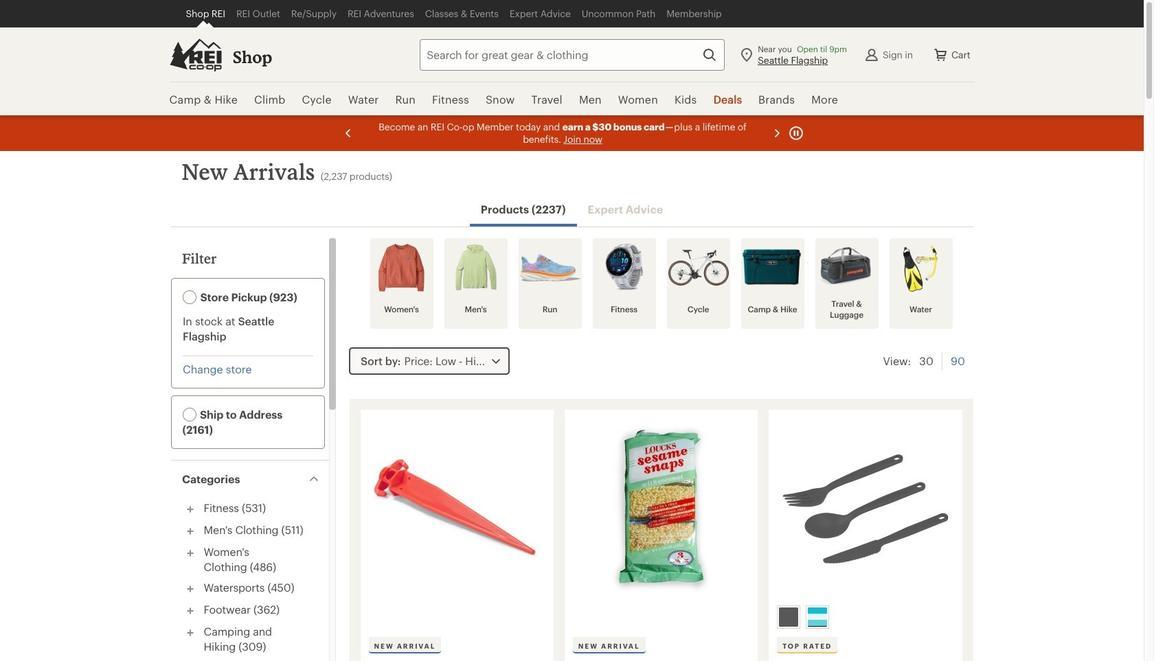 Task type: locate. For each thing, give the bounding box(es) containing it.
previous message image
[[340, 125, 356, 142]]

toggle watersports sub-items image
[[182, 582, 198, 598]]

group
[[775, 604, 956, 632]]

sea to summit camp cutlery 3-piece set 0 image
[[778, 419, 954, 601]]

women's image
[[372, 244, 432, 292]]

banner
[[0, 0, 1145, 117]]

None field
[[420, 39, 725, 70]]

None search field
[[395, 39, 725, 70]]

run image
[[520, 244, 581, 292]]

fitness image
[[594, 244, 655, 292]]

search image
[[702, 46, 718, 63]]

Search for great gear & clothing text field
[[420, 39, 725, 70]]

charcoal grey image
[[780, 608, 799, 628]]

promotional messages marquee
[[0, 115, 1145, 151]]

camp & hike image
[[743, 244, 803, 292]]

next message image
[[769, 125, 785, 142]]



Task type: vqa. For each thing, say whether or not it's contained in the screenshot.
Clothing link
no



Task type: describe. For each thing, give the bounding box(es) containing it.
water image
[[891, 244, 952, 292]]

shopping cart is empty image
[[933, 46, 949, 63]]

pacific blue image
[[808, 608, 828, 628]]

rei co-op, go to rei.com home page image
[[169, 38, 222, 71]]

coghlan's ground spike - 11 in. 0 image
[[369, 419, 546, 601]]

travel & luggage image
[[817, 244, 877, 292]]

pause banner message scrolling image
[[788, 125, 805, 142]]

men's image
[[446, 244, 506, 292]]

cycle image
[[668, 244, 729, 292]]

toggle men%27s-clothing sub-items image
[[182, 524, 198, 540]]

toggle women%27s-clothing sub-items image
[[182, 546, 198, 562]]

add filter: ship to address (2161) image
[[183, 409, 196, 422]]

toggle camping-and-hiking sub-items image
[[182, 626, 198, 642]]

toggle footwear sub-items image
[[182, 604, 198, 620]]

loucks sesame snaps with coconut - package of 3 0 image
[[573, 419, 750, 601]]

toggle fitness sub-items image
[[182, 502, 198, 518]]



